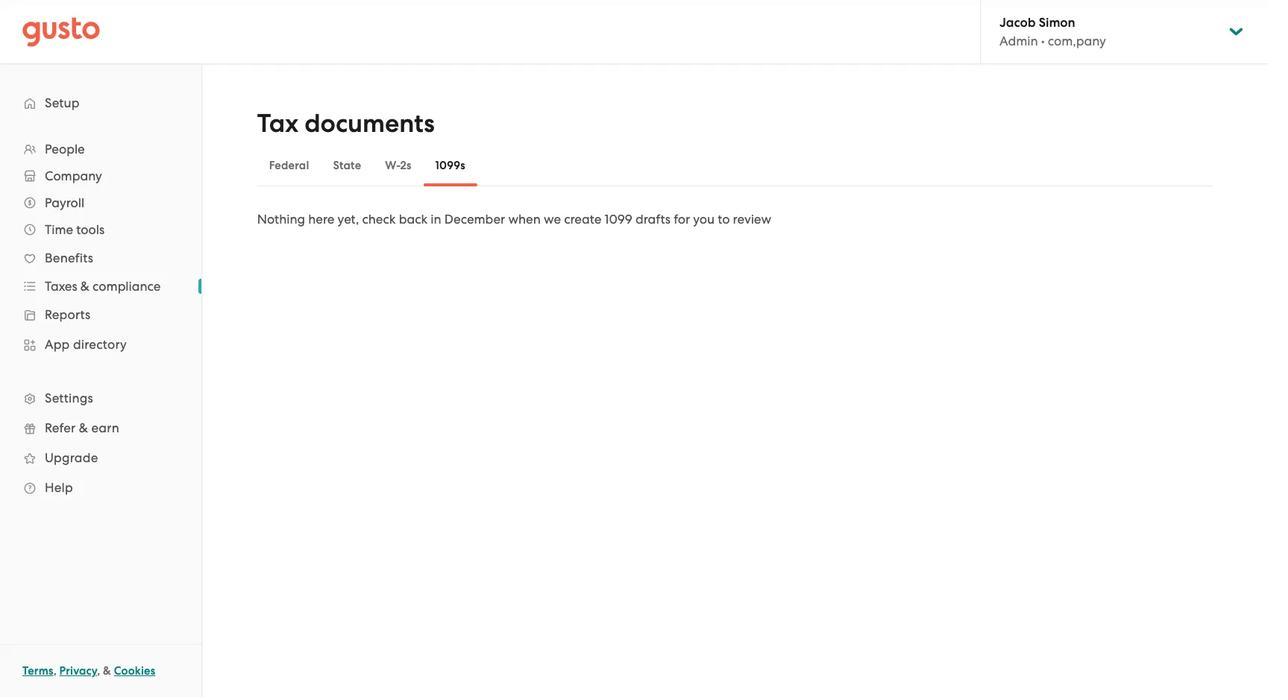 Task type: locate. For each thing, give the bounding box(es) containing it.
directory
[[73, 337, 127, 352]]

1 vertical spatial &
[[79, 421, 88, 436]]

when
[[508, 212, 541, 227]]

federal button
[[257, 148, 321, 184]]

admin
[[1000, 34, 1038, 48]]

0 vertical spatial &
[[80, 279, 89, 294]]

& left earn
[[79, 421, 88, 436]]

& inside dropdown button
[[80, 279, 89, 294]]

, left cookies
[[97, 665, 100, 678]]

2s
[[400, 159, 412, 172]]

company button
[[15, 163, 187, 189]]

tools
[[76, 222, 105, 237]]

& left cookies
[[103, 665, 111, 678]]

1099s
[[435, 159, 465, 172]]

taxes & compliance
[[45, 279, 161, 294]]

drafts
[[636, 212, 671, 227]]

setup
[[45, 95, 80, 110]]

, left privacy link
[[53, 665, 57, 678]]

back
[[399, 212, 428, 227]]

yet,
[[338, 212, 359, 227]]

,
[[53, 665, 57, 678], [97, 665, 100, 678]]

here
[[308, 212, 335, 227]]

tax
[[257, 108, 298, 139]]

list
[[0, 136, 201, 503]]

nothing
[[257, 212, 305, 227]]

benefits
[[45, 251, 93, 266]]

setup link
[[15, 90, 187, 116]]

list containing people
[[0, 136, 201, 503]]

settings link
[[15, 385, 187, 412]]

1 horizontal spatial ,
[[97, 665, 100, 678]]

state button
[[321, 148, 373, 184]]

2 vertical spatial &
[[103, 665, 111, 678]]

earn
[[91, 421, 119, 436]]

gusto navigation element
[[0, 64, 201, 527]]

compliance
[[93, 279, 161, 294]]

in
[[431, 212, 441, 227]]

w-
[[385, 159, 400, 172]]

create
[[564, 212, 602, 227]]

0 horizontal spatial ,
[[53, 665, 57, 678]]

upgrade link
[[15, 445, 187, 472]]

time tools
[[45, 222, 105, 237]]

com,pany
[[1048, 34, 1106, 48]]

1 , from the left
[[53, 665, 57, 678]]

home image
[[22, 17, 100, 47]]

taxes & compliance button
[[15, 273, 187, 300]]

app directory link
[[15, 331, 187, 358]]

people button
[[15, 136, 187, 163]]

& right taxes
[[80, 279, 89, 294]]

& for earn
[[79, 421, 88, 436]]

&
[[80, 279, 89, 294], [79, 421, 88, 436], [103, 665, 111, 678]]

2 , from the left
[[97, 665, 100, 678]]

tax forms tab list
[[257, 145, 1213, 187]]



Task type: vqa. For each thing, say whether or not it's contained in the screenshot.
Upgrade LINK
yes



Task type: describe. For each thing, give the bounding box(es) containing it.
terms
[[22, 665, 53, 678]]

to
[[718, 212, 730, 227]]

help link
[[15, 474, 187, 501]]

refer
[[45, 421, 76, 436]]

you
[[693, 212, 715, 227]]

reports
[[45, 307, 91, 322]]

documents
[[305, 108, 435, 139]]

time
[[45, 222, 73, 237]]

privacy link
[[59, 665, 97, 678]]

w-2s
[[385, 159, 412, 172]]

jacob
[[1000, 15, 1036, 31]]

app
[[45, 337, 70, 352]]

& for compliance
[[80, 279, 89, 294]]

benefits link
[[15, 245, 187, 272]]

taxes
[[45, 279, 77, 294]]

cookies
[[114, 665, 155, 678]]

people
[[45, 142, 85, 157]]

privacy
[[59, 665, 97, 678]]

terms link
[[22, 665, 53, 678]]

check
[[362, 212, 396, 227]]

terms , privacy , & cookies
[[22, 665, 155, 678]]

tax documents
[[257, 108, 435, 139]]

state
[[333, 159, 361, 172]]

jacob simon admin • com,pany
[[1000, 15, 1106, 48]]

simon
[[1039, 15, 1076, 31]]

we
[[544, 212, 561, 227]]

help
[[45, 480, 73, 495]]

cookies button
[[114, 662, 155, 680]]

w-2s button
[[373, 148, 423, 184]]

company
[[45, 169, 102, 184]]

payroll
[[45, 195, 84, 210]]

1099
[[605, 212, 632, 227]]

refer & earn link
[[15, 415, 187, 442]]

•
[[1041, 34, 1045, 48]]

app directory
[[45, 337, 127, 352]]

nothing here yet, check back in december when we create 1099 drafts for you to review
[[257, 212, 771, 227]]

december
[[445, 212, 505, 227]]

time tools button
[[15, 216, 187, 243]]

1099s button
[[423, 148, 477, 184]]

settings
[[45, 391, 93, 406]]

upgrade
[[45, 451, 98, 466]]

for
[[674, 212, 690, 227]]

payroll button
[[15, 189, 187, 216]]

refer & earn
[[45, 421, 119, 436]]

reports link
[[15, 301, 187, 328]]

review
[[733, 212, 771, 227]]

federal
[[269, 159, 309, 172]]



